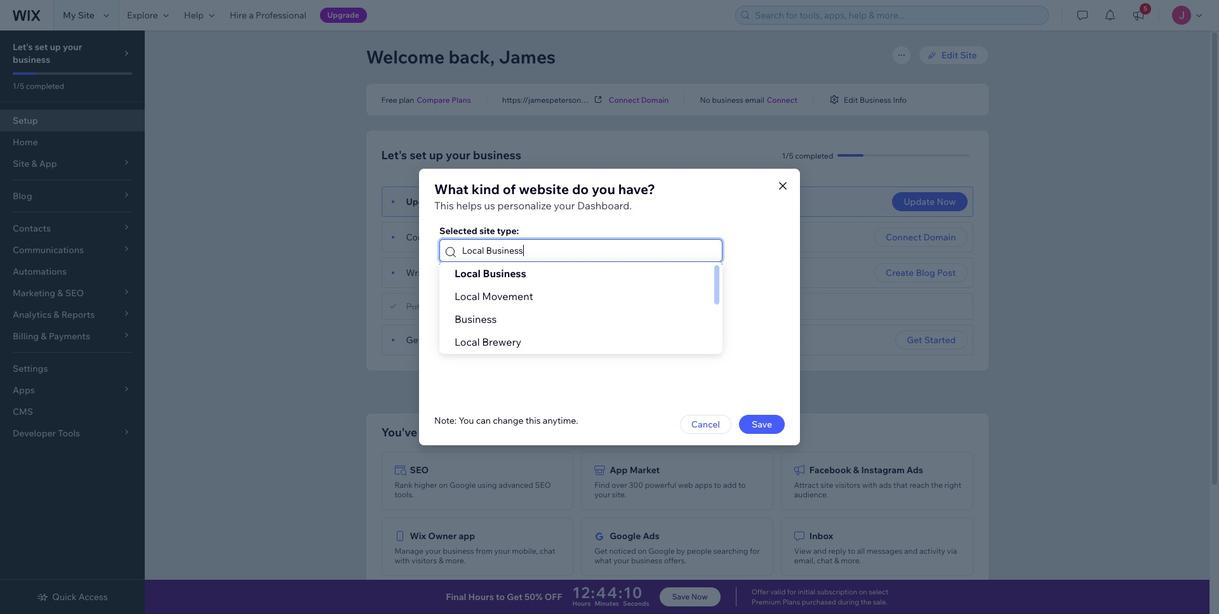 Task type: locate. For each thing, give the bounding box(es) containing it.
1/5 down connect link
[[782, 151, 794, 160]]

site.
[[612, 490, 627, 500]]

0 horizontal spatial up
[[50, 41, 61, 53]]

with inside manage your business from your mobile, chat with visitors & more.
[[395, 556, 410, 566]]

1 horizontal spatial for
[[787, 588, 797, 597]]

0 horizontal spatial &
[[439, 556, 444, 566]]

1/5 up setup
[[13, 81, 24, 91]]

0 vertical spatial let's
[[13, 41, 33, 53]]

0 horizontal spatial 1/5 completed
[[13, 81, 64, 91]]

1 horizontal spatial chat
[[817, 556, 833, 566]]

local business
[[455, 267, 526, 280]]

& inside manage your business from your mobile, chat with visitors & more.
[[439, 556, 444, 566]]

more. inside manage your business from your mobile, chat with visitors & more.
[[445, 556, 466, 566]]

get left noticed
[[595, 547, 608, 556]]

0 vertical spatial business
[[860, 95, 892, 104]]

google inside "get noticed on google by people searching for what your business offers."
[[649, 547, 675, 556]]

compare
[[417, 95, 450, 104]]

1/5 completed up setup
[[13, 81, 64, 91]]

1 horizontal spatial domain
[[924, 232, 956, 243]]

get left started
[[907, 335, 923, 346]]

1 vertical spatial 1/5 completed
[[782, 151, 834, 160]]

for right valid
[[787, 588, 797, 597]]

local brewery
[[455, 336, 522, 349]]

plans
[[452, 95, 471, 104], [783, 598, 800, 607]]

kind
[[472, 181, 500, 198]]

your inside what kind of website do you have? this helps us personalize your dashboard.
[[554, 199, 575, 212]]

of left sale
[[834, 597, 843, 608]]

1 horizontal spatial 1/5
[[782, 151, 794, 160]]

1 more. from the left
[[445, 556, 466, 566]]

more. down app
[[445, 556, 466, 566]]

blog
[[916, 267, 936, 279]]

your down do
[[554, 199, 575, 212]]

edit inside button
[[844, 95, 858, 104]]

google for higher
[[450, 481, 476, 490]]

get left found
[[406, 335, 421, 346]]

manage your business from your mobile, chat with visitors & more.
[[395, 547, 555, 566]]

and left activity
[[905, 547, 918, 556]]

plans down valid
[[783, 598, 800, 607]]

to left all
[[848, 547, 856, 556]]

1 vertical spatial of
[[834, 597, 843, 608]]

1 vertical spatial 1/5
[[782, 151, 794, 160]]

1 and from the left
[[814, 547, 827, 556]]

domain left no
[[641, 95, 669, 104]]

0 horizontal spatial connect domain
[[609, 95, 669, 104]]

on right found
[[450, 335, 460, 346]]

now
[[937, 196, 956, 208], [692, 593, 708, 602]]

2 horizontal spatial a
[[532, 426, 539, 440]]

1 horizontal spatial seo
[[535, 481, 551, 490]]

from
[[476, 547, 493, 556]]

seo up higher
[[410, 465, 429, 476]]

your up what
[[446, 148, 471, 163]]

0 horizontal spatial let's set up your business
[[13, 41, 82, 65]]

chat right email,
[[817, 556, 833, 566]]

1 horizontal spatial with
[[862, 481, 878, 490]]

what
[[595, 556, 612, 566]]

0 horizontal spatial a
[[249, 10, 254, 21]]

1 horizontal spatial completed
[[795, 151, 834, 160]]

1 vertical spatial plans
[[783, 598, 800, 607]]

of up personalize
[[503, 181, 516, 198]]

what kind of website do you have? this helps us personalize your dashboard.
[[434, 181, 655, 212]]

mobile,
[[512, 547, 538, 556]]

now for save now
[[692, 593, 708, 602]]

0 vertical spatial set
[[35, 41, 48, 53]]

0 vertical spatial connect domain
[[609, 95, 669, 104]]

business for edit
[[860, 95, 892, 104]]

1 horizontal spatial ads
[[907, 465, 924, 476]]

email
[[410, 597, 433, 608]]

12:44:10
[[573, 584, 643, 603]]

facebook & instagram ads
[[810, 465, 924, 476]]

tools
[[650, 597, 671, 608]]

google left using
[[450, 481, 476, 490]]

0 horizontal spatial ads
[[643, 531, 660, 542]]

1 horizontal spatial hours
[[573, 600, 591, 608]]

1 horizontal spatial set
[[410, 148, 427, 163]]

blog
[[470, 267, 488, 279]]

on
[[450, 335, 460, 346], [439, 481, 448, 490], [638, 547, 647, 556], [859, 588, 868, 597]]

seo
[[410, 465, 429, 476], [535, 481, 551, 490]]

reply
[[829, 547, 847, 556]]

0 vertical spatial let's set up your business
[[13, 41, 82, 65]]

0 vertical spatial save
[[752, 419, 772, 431]]

business down app
[[443, 547, 474, 556]]

1/5 inside sidebar element
[[13, 81, 24, 91]]

1 vertical spatial for
[[787, 588, 797, 597]]

on left select at the bottom right of page
[[859, 588, 868, 597]]

cancel
[[692, 419, 720, 431]]

1 horizontal spatial now
[[937, 196, 956, 208]]

email marketing button
[[381, 584, 574, 615]]

create blog post
[[886, 267, 956, 279]]

on for noticed
[[638, 547, 647, 556]]

sidebar element
[[0, 30, 145, 615]]

update up the connect domain button
[[904, 196, 935, 208]]

1/5
[[13, 81, 24, 91], [782, 151, 794, 160]]

edit site link
[[919, 46, 989, 65]]

chat right mobile,
[[540, 547, 555, 556]]

domain inside "link"
[[641, 95, 669, 104]]

inbox
[[810, 531, 834, 542]]

0 vertical spatial completed
[[26, 81, 64, 91]]

let's set up your business inside sidebar element
[[13, 41, 82, 65]]

get for get found on google
[[406, 335, 421, 346]]

0 horizontal spatial visitors
[[412, 556, 437, 566]]

0 horizontal spatial edit
[[844, 95, 858, 104]]

save
[[752, 419, 772, 431], [672, 593, 690, 602]]

to inside view and reply to all messages and activity via email, chat & more.
[[848, 547, 856, 556]]

Search for tools, apps, help & more... field
[[751, 6, 1045, 24]]

let's set up your business up what
[[381, 148, 522, 163]]

hours inside 12:44:10 hours minutes seconds
[[573, 600, 591, 608]]

attract site visitors with ads that reach the right audience.
[[794, 481, 962, 500]]

add
[[723, 481, 737, 490]]

save right tools at the right of page
[[672, 593, 690, 602]]

0 horizontal spatial completed
[[26, 81, 64, 91]]

1 vertical spatial domain
[[924, 232, 956, 243]]

ads up "get noticed on google by people searching for what your business offers."
[[643, 531, 660, 542]]

0 vertical spatial up
[[50, 41, 61, 53]]

your right what
[[614, 556, 630, 566]]

visitors down wix
[[412, 556, 437, 566]]

up inside let's set up your business
[[50, 41, 61, 53]]

selected
[[440, 225, 477, 237]]

started
[[925, 335, 956, 346]]

update left helps
[[406, 196, 438, 208]]

site left type
[[461, 196, 477, 208]]

0 vertical spatial domain
[[641, 95, 669, 104]]

0 horizontal spatial 1/5
[[13, 81, 24, 91]]

setup
[[13, 115, 38, 126]]

1 horizontal spatial edit
[[942, 50, 959, 61]]

0 horizontal spatial save
[[672, 593, 690, 602]]

save for save
[[752, 419, 772, 431]]

business up movement
[[483, 267, 526, 280]]

point
[[810, 597, 832, 608]]

compare plans link
[[417, 94, 471, 105]]

0 vertical spatial visitors
[[835, 481, 861, 490]]

0 vertical spatial with
[[862, 481, 878, 490]]

app
[[459, 531, 475, 542]]

0 horizontal spatial chat
[[540, 547, 555, 556]]

hours right 'final'
[[468, 592, 494, 603]]

1 vertical spatial seo
[[535, 481, 551, 490]]

save inside button
[[752, 419, 772, 431]]

seo inside rank higher on google using advanced seo tools.
[[535, 481, 551, 490]]

get inside "get noticed on google by people searching for what your business offers."
[[595, 547, 608, 556]]

quick access button
[[37, 592, 108, 603]]

ads up reach
[[907, 465, 924, 476]]

google up noticed
[[610, 531, 641, 542]]

& inside view and reply to all messages and activity via email, chat & more.
[[835, 556, 839, 566]]

on for higher
[[439, 481, 448, 490]]

0 vertical spatial of
[[503, 181, 516, 198]]

0 horizontal spatial with
[[395, 556, 410, 566]]

your right the from
[[494, 547, 510, 556]]

apps
[[695, 481, 713, 490]]

site inside "link"
[[657, 95, 670, 104]]

connect inside connect domain "link"
[[609, 95, 640, 104]]

business up local brewery
[[455, 313, 497, 326]]

to left "add"
[[714, 481, 722, 490]]

0 horizontal spatial and
[[814, 547, 827, 556]]

2 local from the top
[[455, 290, 480, 303]]

website
[[519, 181, 569, 198], [541, 426, 584, 440]]

save right cancel button
[[752, 419, 772, 431]]

business left info
[[860, 95, 892, 104]]

0 vertical spatial edit
[[942, 50, 959, 61]]

upgrade
[[327, 10, 359, 20]]

50%
[[525, 592, 543, 603]]

final
[[446, 592, 466, 603]]

& right facebook
[[854, 465, 860, 476]]

site left type:
[[479, 225, 495, 237]]

website inside what kind of website do you have? this helps us personalize your dashboard.
[[519, 181, 569, 198]]

now up the connect domain button
[[937, 196, 956, 208]]

1 horizontal spatial plans
[[783, 598, 800, 607]]

you
[[592, 181, 615, 198]]

save now button
[[660, 588, 721, 607]]

completed inside sidebar element
[[26, 81, 64, 91]]

home link
[[0, 131, 145, 153]]

on inside offer valid for initial subscription on select premium plans purchased during the sale.
[[859, 588, 868, 597]]

google left by
[[649, 547, 675, 556]]

2 vertical spatial a
[[532, 426, 539, 440]]

1 local from the top
[[455, 267, 481, 280]]

0 horizontal spatial of
[[503, 181, 516, 198]]

on down google ads
[[638, 547, 647, 556]]

google right found
[[462, 335, 493, 346]]

now for update now
[[937, 196, 956, 208]]

this
[[526, 415, 541, 427]]

for inside "get noticed on google by people searching for what your business offers."
[[750, 547, 760, 556]]

website right "this"
[[541, 426, 584, 440]]

create blog post button
[[875, 264, 968, 283]]

1 horizontal spatial update
[[904, 196, 935, 208]]

off
[[545, 592, 562, 603]]

plans right compare
[[452, 95, 471, 104]]

1 vertical spatial a
[[444, 232, 448, 243]]

1 horizontal spatial the
[[931, 481, 943, 490]]

change
[[493, 415, 524, 427]]

now inside button
[[937, 196, 956, 208]]

1 horizontal spatial save
[[752, 419, 772, 431]]

now inside button
[[692, 593, 708, 602]]

your down my
[[63, 41, 82, 53]]

1 horizontal spatial &
[[835, 556, 839, 566]]

0 vertical spatial website
[[519, 181, 569, 198]]

1 horizontal spatial and
[[905, 547, 918, 556]]

visitors down facebook
[[835, 481, 861, 490]]

update inside button
[[904, 196, 935, 208]]

point of sale button
[[781, 584, 973, 615]]

the left "right"
[[931, 481, 943, 490]]

0 vertical spatial plans
[[452, 95, 471, 104]]

your left the site.
[[595, 490, 610, 500]]

1 vertical spatial now
[[692, 593, 708, 602]]

0 vertical spatial seo
[[410, 465, 429, 476]]

seo right advanced
[[535, 481, 551, 490]]

more.
[[445, 556, 466, 566], [841, 556, 861, 566]]

local down first at the left
[[455, 290, 480, 303]]

let's set up your business down my
[[13, 41, 82, 65]]

more. inside view and reply to all messages and activity via email, chat & more.
[[841, 556, 861, 566]]

connect domain button
[[875, 228, 968, 247]]

2 update from the left
[[904, 196, 935, 208]]

1 vertical spatial let's
[[381, 148, 407, 163]]

quick access
[[52, 592, 108, 603]]

0 horizontal spatial more.
[[445, 556, 466, 566]]

site for https://jamespeterson1902.wixsite.com/my-
[[657, 95, 670, 104]]

advanced
[[499, 481, 533, 490]]

seconds
[[623, 600, 649, 608]]

post
[[490, 267, 509, 279]]

0 horizontal spatial set
[[35, 41, 48, 53]]

0 horizontal spatial let's
[[13, 41, 33, 53]]

1 vertical spatial local
[[455, 290, 480, 303]]

1 vertical spatial the
[[861, 598, 872, 607]]

for right searching
[[750, 547, 760, 556]]

list box
[[440, 262, 723, 377]]

your inside "get noticed on google by people searching for what your business offers."
[[614, 556, 630, 566]]

1 vertical spatial set
[[410, 148, 427, 163]]

save inside button
[[672, 593, 690, 602]]

welcome
[[366, 46, 445, 68]]

your right publish
[[439, 301, 457, 312]]

hours left 'minutes'
[[573, 600, 591, 608]]

on right higher
[[439, 481, 448, 490]]

0 horizontal spatial hours
[[468, 592, 494, 603]]

3 local from the top
[[455, 336, 480, 349]]

you
[[459, 415, 474, 427]]

0 horizontal spatial domain
[[641, 95, 669, 104]]

connect domain inside button
[[886, 232, 956, 243]]

cms
[[13, 406, 33, 418]]

0 horizontal spatial the
[[861, 598, 872, 607]]

connect domain for the connect domain button
[[886, 232, 956, 243]]

visitors inside manage your business from your mobile, chat with visitors & more.
[[412, 556, 437, 566]]

a right than
[[532, 426, 539, 440]]

0 vertical spatial local
[[455, 267, 481, 280]]

cancel button
[[680, 415, 732, 434]]

business inside button
[[860, 95, 892, 104]]

more
[[474, 426, 503, 440]]

0 vertical spatial ads
[[907, 465, 924, 476]]

a
[[249, 10, 254, 21], [444, 232, 448, 243], [532, 426, 539, 440]]

business
[[860, 95, 892, 104], [483, 267, 526, 280], [455, 313, 497, 326]]

get found on google
[[406, 335, 493, 346]]

a right hire at top
[[249, 10, 254, 21]]

set
[[35, 41, 48, 53], [410, 148, 427, 163]]

0 vertical spatial 1/5 completed
[[13, 81, 64, 91]]

2 more. from the left
[[841, 556, 861, 566]]

1 update from the left
[[406, 196, 438, 208]]

on inside rank higher on google using advanced seo tools.
[[439, 481, 448, 490]]

0 vertical spatial the
[[931, 481, 943, 490]]

1 horizontal spatial connect domain
[[886, 232, 956, 243]]

offer
[[752, 588, 769, 597]]

1 vertical spatial edit
[[844, 95, 858, 104]]

the left sale.
[[861, 598, 872, 607]]

get for get noticed on google by people searching for what your business offers.
[[595, 547, 608, 556]]

edit for edit business info
[[844, 95, 858, 104]]

& down "owner" at the left of the page
[[439, 556, 444, 566]]

site left no
[[657, 95, 670, 104]]

business for local
[[483, 267, 526, 280]]

business down google ads
[[631, 556, 663, 566]]

no business email connect
[[700, 95, 798, 104]]

website up personalize
[[519, 181, 569, 198]]

email
[[745, 95, 764, 104]]

let's inside let's set up your business
[[13, 41, 33, 53]]

connect domain for connect domain "link"
[[609, 95, 669, 104]]

1 horizontal spatial up
[[429, 148, 443, 163]]

and down inbox
[[814, 547, 827, 556]]

site inside attract site visitors with ads that reach the right audience.
[[821, 481, 834, 490]]

1 vertical spatial connect domain
[[886, 232, 956, 243]]

0 vertical spatial now
[[937, 196, 956, 208]]

1 horizontal spatial a
[[444, 232, 448, 243]]

domain up post
[[924, 232, 956, 243]]

wix
[[410, 531, 426, 542]]

0 horizontal spatial site
[[78, 10, 95, 21]]

that
[[894, 481, 908, 490]]

your up selected
[[440, 196, 459, 208]]

manage
[[395, 547, 424, 556]]

1 horizontal spatial visitors
[[835, 481, 861, 490]]

1 vertical spatial with
[[395, 556, 410, 566]]

1 vertical spatial business
[[483, 267, 526, 280]]

connect domain link
[[609, 94, 669, 105]]

now right tools at the right of page
[[692, 593, 708, 602]]

explore
[[127, 10, 158, 21]]

local for local movement
[[455, 290, 480, 303]]

1 vertical spatial visitors
[[412, 556, 437, 566]]

the inside attract site visitors with ads that reach the right audience.
[[931, 481, 943, 490]]

0 vertical spatial for
[[750, 547, 760, 556]]

0 horizontal spatial update
[[406, 196, 438, 208]]

google inside rank higher on google using advanced seo tools.
[[450, 481, 476, 490]]

1/5 completed down connect link
[[782, 151, 834, 160]]

what
[[434, 181, 469, 198]]

your down "owner" at the left of the page
[[425, 547, 441, 556]]

get inside button
[[907, 335, 923, 346]]

business inside manage your business from your mobile, chat with visitors & more.
[[443, 547, 474, 556]]

business up setup
[[13, 54, 50, 65]]

domain inside button
[[924, 232, 956, 243]]

custom
[[450, 232, 481, 243]]

local left post
[[455, 267, 481, 280]]

1 horizontal spatial site
[[960, 50, 977, 61]]

0 vertical spatial site
[[78, 10, 95, 21]]

site down facebook
[[821, 481, 834, 490]]

1 vertical spatial save
[[672, 593, 690, 602]]

more. up subscription
[[841, 556, 861, 566]]

offer valid for initial subscription on select premium plans purchased during the sale.
[[752, 588, 889, 607]]

a left the custom
[[444, 232, 448, 243]]

edit
[[942, 50, 959, 61], [844, 95, 858, 104]]

local right found
[[455, 336, 480, 349]]

update
[[406, 196, 438, 208], [904, 196, 935, 208]]

1 vertical spatial completed
[[795, 151, 834, 160]]

automations
[[13, 266, 67, 278]]

on inside "get noticed on google by people searching for what your business offers."
[[638, 547, 647, 556]]

1 vertical spatial site
[[960, 50, 977, 61]]

& left all
[[835, 556, 839, 566]]

for inside offer valid for initial subscription on select premium plans purchased during the sale.
[[787, 588, 797, 597]]



Task type: describe. For each thing, give the bounding box(es) containing it.
get started button
[[896, 331, 968, 350]]

brewery
[[482, 336, 522, 349]]

do
[[572, 181, 589, 198]]

local for local business
[[455, 267, 481, 280]]

edit for edit site
[[942, 50, 959, 61]]

offers.
[[664, 556, 687, 566]]

wix owner app
[[410, 531, 475, 542]]

personalize
[[498, 199, 552, 212]]

access
[[79, 592, 108, 603]]

1 vertical spatial let's set up your business
[[381, 148, 522, 163]]

got
[[420, 426, 439, 440]]

update for update now
[[904, 196, 935, 208]]

1 vertical spatial website
[[541, 426, 584, 440]]

no
[[700, 95, 711, 104]]

list box containing local business
[[440, 262, 723, 377]]

google for noticed
[[649, 547, 675, 556]]

type:
[[497, 225, 519, 237]]

on for found
[[450, 335, 460, 346]]

this
[[434, 199, 454, 212]]

home
[[13, 137, 38, 148]]

https://jamespeterson1902.wixsite.com/my-site
[[502, 95, 670, 104]]

higher
[[414, 481, 437, 490]]

1/5 completed inside sidebar element
[[13, 81, 64, 91]]

cms link
[[0, 401, 145, 423]]

financial tools button
[[581, 584, 773, 615]]

save now
[[672, 593, 708, 602]]

free
[[381, 95, 397, 104]]

business inside let's set up your business
[[13, 54, 50, 65]]

business inside "get noticed on google by people searching for what your business offers."
[[631, 556, 663, 566]]

your inside find over 300 powerful web apps to add to your site.
[[595, 490, 610, 500]]

sale
[[845, 597, 863, 608]]

google for found
[[462, 335, 493, 346]]

anytime.
[[543, 415, 578, 427]]

hire
[[230, 10, 247, 21]]

find
[[595, 481, 610, 490]]

select
[[869, 588, 889, 597]]

site for attract
[[821, 481, 834, 490]]

during
[[838, 598, 859, 607]]

connect inside the connect domain button
[[886, 232, 922, 243]]

5 button
[[1125, 0, 1153, 30]]

the inside offer valid for initial subscription on select premium plans purchased during the sale.
[[861, 598, 872, 607]]

find over 300 powerful web apps to add to your site.
[[595, 481, 746, 500]]

hire a professional link
[[222, 0, 314, 30]]

local for local brewery
[[455, 336, 480, 349]]

messages
[[867, 547, 903, 556]]

powerful
[[645, 481, 677, 490]]

get left 50%
[[507, 592, 523, 603]]

email,
[[794, 556, 815, 566]]

update your site type
[[406, 196, 498, 208]]

much
[[441, 426, 472, 440]]

domain for connect domain "link"
[[641, 95, 669, 104]]

type
[[479, 196, 498, 208]]

0 horizontal spatial plans
[[452, 95, 471, 104]]

write your first blog post
[[406, 267, 509, 279]]

visitors inside attract site visitors with ads that reach the right audience.
[[835, 481, 861, 490]]

premium
[[752, 598, 781, 607]]

upgrade button
[[320, 8, 367, 23]]

have?
[[618, 181, 655, 198]]

update now
[[904, 196, 956, 208]]

final hours to get 50% off
[[446, 592, 562, 603]]

setup link
[[0, 110, 145, 131]]

web
[[678, 481, 693, 490]]

google ads
[[610, 531, 660, 542]]

helps
[[456, 199, 482, 212]]

a for professional
[[249, 10, 254, 21]]

connect link
[[767, 94, 798, 105]]

back,
[[449, 46, 495, 68]]

300
[[629, 481, 643, 490]]

to right "add"
[[739, 481, 746, 490]]

2 and from the left
[[905, 547, 918, 556]]

1 horizontal spatial let's
[[381, 148, 407, 163]]

settings
[[13, 363, 48, 375]]

over
[[612, 481, 627, 490]]

activity
[[920, 547, 946, 556]]

create
[[886, 267, 914, 279]]

noticed
[[609, 547, 636, 556]]

owner
[[428, 531, 457, 542]]

ads
[[879, 481, 892, 490]]

local movement
[[455, 290, 533, 303]]

people
[[687, 547, 712, 556]]

tools.
[[395, 490, 414, 500]]

your left first at the left
[[431, 267, 449, 279]]

dashboard.
[[577, 199, 632, 212]]

note: you can change this anytime.
[[434, 415, 578, 427]]

write
[[406, 267, 429, 279]]

facebook
[[810, 465, 852, 476]]

site for my site
[[78, 10, 95, 21]]

to left 50%
[[496, 592, 505, 603]]

note:
[[434, 415, 457, 427]]

business right no
[[712, 95, 744, 104]]

domain
[[483, 232, 515, 243]]

you've got much more than a website
[[381, 426, 584, 440]]

Enter your business or website type field
[[458, 240, 718, 262]]

your inside let's set up your business
[[63, 41, 82, 53]]

plan
[[399, 95, 414, 104]]

of inside button
[[834, 597, 843, 608]]

domain for the connect domain button
[[924, 232, 956, 243]]

business up kind
[[473, 148, 522, 163]]

quick
[[52, 592, 77, 603]]

site down first at the left
[[459, 301, 474, 312]]

attract
[[794, 481, 819, 490]]

https://jamespeterson1902.wixsite.com/my-site link
[[502, 94, 670, 107]]

of inside what kind of website do you have? this helps us personalize your dashboard.
[[503, 181, 516, 198]]

us
[[484, 199, 495, 212]]

a for custom
[[444, 232, 448, 243]]

2 horizontal spatial &
[[854, 465, 860, 476]]

james
[[499, 46, 556, 68]]

get for get started
[[907, 335, 923, 346]]

hours for final
[[468, 592, 494, 603]]

2 vertical spatial business
[[455, 313, 497, 326]]

minutes
[[595, 600, 619, 608]]

update for update your site type
[[406, 196, 438, 208]]

site for selected
[[479, 225, 495, 237]]

set inside let's set up your business
[[35, 41, 48, 53]]

can
[[476, 415, 491, 427]]

site for edit site
[[960, 50, 977, 61]]

edit business info button
[[829, 94, 907, 105]]

chat inside manage your business from your mobile, chat with visitors & more.
[[540, 547, 555, 556]]

1 vertical spatial ads
[[643, 531, 660, 542]]

subscription
[[817, 588, 858, 597]]

market
[[630, 465, 660, 476]]

info
[[893, 95, 907, 104]]

with inside attract site visitors with ads that reach the right audience.
[[862, 481, 878, 490]]

1 vertical spatial up
[[429, 148, 443, 163]]

reach
[[910, 481, 930, 490]]

my site
[[63, 10, 95, 21]]

using
[[478, 481, 497, 490]]

app
[[610, 465, 628, 476]]

1 horizontal spatial 1/5 completed
[[782, 151, 834, 160]]

save for save now
[[672, 593, 690, 602]]

5
[[1144, 4, 1148, 13]]

chat inside view and reply to all messages and activity via email, chat & more.
[[817, 556, 833, 566]]

plans inside offer valid for initial subscription on select premium plans purchased during the sale.
[[783, 598, 800, 607]]

hours for 12:44:10
[[573, 600, 591, 608]]

point of sale
[[810, 597, 863, 608]]



Task type: vqa. For each thing, say whether or not it's contained in the screenshot.
digital
no



